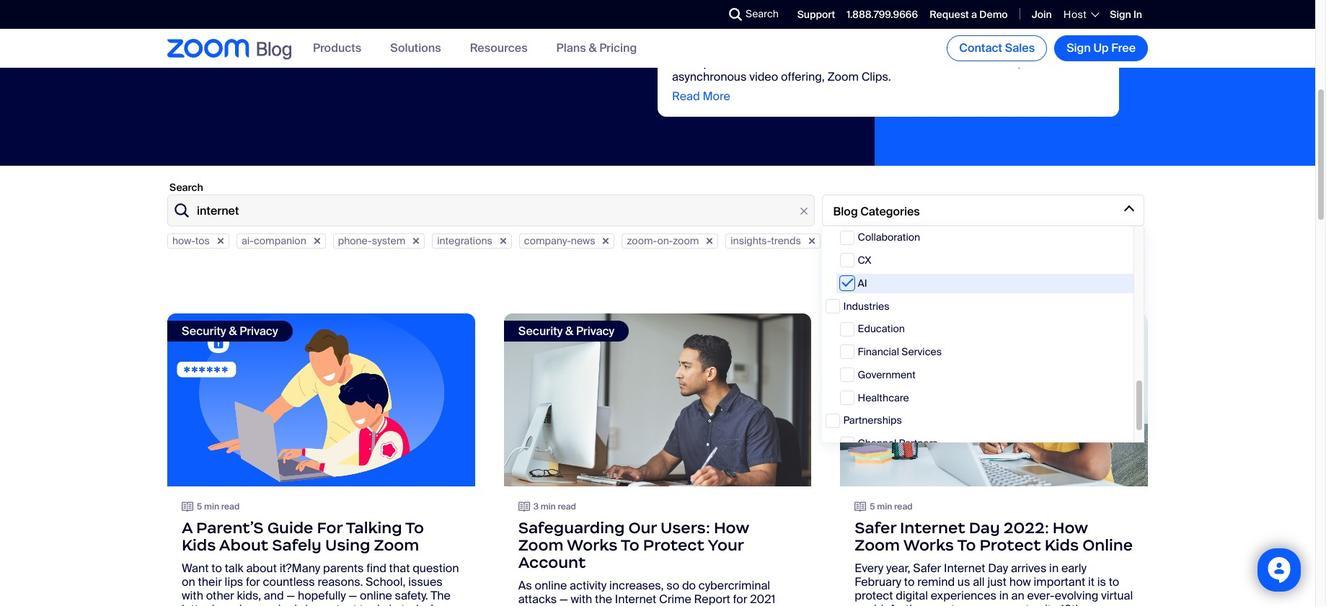 Task type: vqa. For each thing, say whether or not it's contained in the screenshot.
Contact our sales team element
no



Task type: locate. For each thing, give the bounding box(es) containing it.
zoom
[[827, 69, 859, 84], [374, 536, 419, 555], [518, 536, 563, 555], [855, 536, 900, 555]]

read
[[672, 88, 700, 103]]

1 vertical spatial sign
[[1067, 40, 1091, 56]]

want up latter
[[182, 561, 209, 576]]

insights-trends button
[[726, 234, 820, 249]]

5 for a
[[197, 501, 202, 512]]

1 vertical spatial asynchronous
[[672, 69, 747, 84]]

3 read from the left
[[894, 501, 913, 512]]

0 horizontal spatial important
[[305, 602, 357, 606]]

pricing
[[599, 41, 637, 56]]

1 vertical spatial on
[[182, 575, 195, 590]]

1 horizontal spatial for
[[733, 592, 747, 606]]

2 privacy from the left
[[576, 324, 615, 339]]

the right 7%
[[595, 592, 612, 606]]

0 horizontal spatial is
[[212, 602, 221, 606]]

0 vertical spatial important
[[1034, 575, 1085, 590]]

1 horizontal spatial protect
[[980, 536, 1041, 555]]

to up us
[[957, 536, 976, 555]]

hopefully
[[298, 588, 346, 603]]

protect up arrives
[[980, 536, 1041, 555]]

kids up their
[[182, 536, 216, 555]]

company-news button
[[519, 234, 615, 249]]

read more link
[[672, 88, 730, 103]]

2 works from the left
[[903, 536, 954, 555]]

to left help
[[672, 55, 685, 70]]

important down reasons.
[[305, 602, 357, 606]]

1 security & privacy from the left
[[182, 324, 278, 339]]

read up parent's
[[221, 501, 240, 512]]

1 horizontal spatial privacy
[[576, 324, 615, 339]]

0 vertical spatial on
[[937, 55, 951, 70]]

integrations
[[437, 234, 492, 247]]

blog categories
[[833, 204, 920, 219]]

security & privacy for safeguarding
[[518, 324, 615, 339]]

min right 3
[[541, 501, 556, 512]]

1 security from the left
[[182, 324, 226, 339]]

internet left the crime
[[615, 592, 656, 606]]

2 min from the left
[[541, 501, 556, 512]]

for left '2021'
[[733, 592, 747, 606]]

so
[[666, 578, 679, 593]]

protect up so
[[643, 536, 704, 555]]

1 vertical spatial and
[[264, 588, 284, 603]]

2 protect from the left
[[980, 536, 1041, 555]]

0 horizontal spatial sign
[[1067, 40, 1091, 56]]

1 safer internet day image from the left
[[167, 314, 475, 487]]

1 horizontal spatial works
[[903, 536, 954, 555]]

2 horizontal spatial min
[[877, 501, 892, 512]]

0 vertical spatial sign
[[1110, 8, 1131, 21]]

an left 'ever-' on the bottom right of page
[[1011, 588, 1024, 603]]

1 horizontal spatial and
[[867, 55, 887, 70]]

safer internet day image
[[167, 314, 475, 487], [840, 314, 1148, 487]]

online
[[535, 578, 567, 593], [360, 588, 392, 603]]

0 horizontal spatial works
[[567, 536, 618, 555]]

find
[[366, 561, 386, 576]]

1 vertical spatial is
[[212, 602, 221, 606]]

1 min from the left
[[204, 501, 219, 512]]

zoom inside the safer internet day 2022: how zoom works to protect kids online every year, safer internet day arrives in early february to remind us all just how important it is to protect digital experiences in an ever-evolving virtual world. as the event commemorates its 19th year,
[[855, 536, 900, 555]]

as
[[518, 578, 532, 593], [889, 602, 903, 606]]

read up safeguarding
[[558, 501, 576, 512]]

1 vertical spatial want
[[182, 561, 209, 576]]

phone-
[[338, 234, 372, 247]]

system
[[372, 234, 405, 247]]

as up noting
[[518, 578, 532, 593]]

1 horizontal spatial safer
[[913, 561, 941, 576]]

products
[[313, 41, 361, 56]]

clips.
[[861, 69, 891, 84]]

read for safer
[[894, 501, 913, 512]]

0 horizontal spatial search
[[169, 181, 203, 194]]

0 horizontal spatial how
[[714, 518, 749, 538]]

0 horizontal spatial an
[[223, 602, 236, 606]]

search up how-
[[169, 181, 203, 194]]

protect inside the safer internet day 2022: how zoom works to protect kids online every year, safer internet day arrives in early february to remind us all just how important it is to protect digital experiences in an ever-evolving virtual world. as the event commemorates its 19th year,
[[980, 536, 1041, 555]]

safely
[[272, 536, 322, 555]]

is inside 'a parent's guide for talking to kids about safely using zoom want to talk about it?many parents find that question on their lips for countless reasons. school, issues with other kids, and — hopefully — online safety. the latter is an increasingly important topic in toda'
[[212, 602, 221, 606]]

internet up year,
[[900, 518, 965, 538]]

zoom up that
[[374, 536, 419, 555]]

0 vertical spatial and
[[867, 55, 887, 70]]

1 works from the left
[[567, 536, 618, 555]]

protect
[[643, 536, 704, 555], [980, 536, 1041, 555]]

asynchronous
[[794, 30, 907, 49], [672, 69, 747, 84]]

in right topic
[[389, 602, 398, 606]]

ai-companion
[[241, 234, 306, 247]]

19th
[[1060, 602, 1082, 606]]

ever-
[[1027, 588, 1055, 603]]

want up help
[[672, 13, 715, 32]]

1 horizontal spatial how
[[1053, 518, 1088, 538]]

& for a parent's guide for talking to kids about safely using zoom
[[229, 324, 237, 339]]

and left cut
[[867, 55, 887, 70]]

1 horizontal spatial security & privacy
[[518, 324, 615, 339]]

1 5 from the left
[[197, 501, 202, 512]]

safer up every
[[855, 518, 896, 538]]

1 horizontal spatial want
[[672, 13, 715, 32]]

read for safeguarding
[[558, 501, 576, 512]]

on inside 'a parent's guide for talking to kids about safely using zoom want to talk about it?many parents find that question on their lips for countless reasons. school, issues with other kids, and — hopefully — online safety. the latter is an increasingly important topic in toda'
[[182, 575, 195, 590]]

0 horizontal spatial want
[[182, 561, 209, 576]]

1 read from the left
[[221, 501, 240, 512]]

zoom inside safeguarding our users: how zoom works to protect your account as online activity increases, so do cybercriminal attacks — with the internet crime report for 2021 noting a 7% increase in complaints when compar
[[518, 536, 563, 555]]

2 read from the left
[[558, 501, 576, 512]]

talking
[[346, 518, 402, 538]]

2 security from the left
[[518, 324, 563, 339]]

1 vertical spatial safer
[[913, 561, 941, 576]]

5
[[197, 501, 202, 512], [870, 501, 875, 512]]

1 vertical spatial day
[[988, 561, 1008, 576]]

min up year,
[[877, 501, 892, 512]]

sign left in
[[1110, 8, 1131, 21]]

1 vertical spatial for
[[733, 592, 747, 606]]

works up remind
[[903, 536, 954, 555]]

1 horizontal spatial kids
[[1045, 536, 1079, 555]]

1 horizontal spatial 5
[[870, 501, 875, 512]]

zoom-on-zoom button
[[622, 234, 718, 249]]

education
[[858, 323, 905, 336]]

on inside want to collaborate over video but can't align schedules? try asynchronous video to help enable clear communication and cut back on wasted time, meet our asynchronous video offering, zoom clips. read more
[[937, 55, 951, 70]]

safer right year,
[[913, 561, 941, 576]]

0 vertical spatial a
[[971, 8, 977, 21]]

2 security & privacy from the left
[[518, 324, 615, 339]]

video up back
[[910, 30, 954, 49]]

sign for sign up free
[[1067, 40, 1091, 56]]

safer internet day image for day
[[840, 314, 1148, 487]]

1 horizontal spatial search
[[746, 7, 779, 20]]

0 horizontal spatial for
[[246, 575, 260, 590]]

is inside the safer internet day 2022: how zoom works to protect kids online every year, safer internet day arrives in early february to remind us all just how important it is to protect digital experiences in an ever-evolving virtual world. as the event commemorates its 19th year,
[[1097, 575, 1106, 590]]

None search field
[[676, 3, 733, 26]]

0 vertical spatial want
[[672, 13, 715, 32]]

to inside want to collaborate over video but can't align schedules? try asynchronous video to help enable clear communication and cut back on wasted time, meet our asynchronous video offering, zoom clips. read more
[[719, 13, 736, 32]]

2021
[[750, 592, 776, 606]]

1 horizontal spatial is
[[1097, 575, 1106, 590]]

activity
[[570, 578, 607, 593]]

to inside the safer internet day 2022: how zoom works to protect kids online every year, safer internet day arrives in early february to remind us all just how important it is to protect digital experiences in an ever-evolving virtual world. as the event commemorates its 19th year,
[[957, 536, 976, 555]]

0 horizontal spatial min
[[204, 501, 219, 512]]

for
[[246, 575, 260, 590], [733, 592, 747, 606]]

0 horizontal spatial read
[[221, 501, 240, 512]]

communication
[[781, 55, 864, 70]]

0 horizontal spatial asynchronous
[[672, 69, 747, 84]]

online down account
[[535, 578, 567, 593]]

zoom up every
[[855, 536, 900, 555]]

search image
[[729, 8, 742, 21], [729, 8, 742, 21]]

Search text field
[[167, 195, 815, 226]]

0 horizontal spatial safer
[[855, 518, 896, 538]]

5 min read up parent's
[[197, 501, 240, 512]]

free
[[1111, 40, 1136, 56]]

1 privacy from the left
[[240, 324, 278, 339]]

0 horizontal spatial privacy
[[240, 324, 278, 339]]

1 horizontal spatial read
[[558, 501, 576, 512]]

0 horizontal spatial safer internet day image
[[167, 314, 475, 487]]

0 vertical spatial for
[[246, 575, 260, 590]]

5 up every
[[870, 501, 875, 512]]

1 how from the left
[[714, 518, 749, 538]]

for inside safeguarding our users: how zoom works to protect your account as online activity increases, so do cybercriminal attacks — with the internet crime report for 2021 noting a 7% increase in complaints when compar
[[733, 592, 747, 606]]

to up the increases,
[[621, 536, 639, 555]]

issues
[[408, 575, 442, 590]]

min up parent's
[[204, 501, 219, 512]]

0 vertical spatial internet
[[900, 518, 965, 538]]

0 vertical spatial is
[[1097, 575, 1106, 590]]

meet
[[1023, 55, 1051, 70]]

increase
[[584, 606, 629, 606]]

5 min read up year,
[[870, 501, 913, 512]]

0 horizontal spatial security
[[182, 324, 226, 339]]

0 horizontal spatial kids
[[182, 536, 216, 555]]

1 5 min read from the left
[[197, 501, 240, 512]]

1 horizontal spatial safer internet day image
[[840, 314, 1148, 487]]

1.888.799.9666 link
[[847, 8, 918, 21]]

1 vertical spatial a
[[554, 606, 561, 606]]

the left "event"
[[906, 602, 923, 606]]

with inside safeguarding our users: how zoom works to protect your account as online activity increases, so do cybercriminal attacks — with the internet crime report for 2021 noting a 7% increase in complaints when compar
[[571, 592, 592, 606]]

zoom left clips.
[[827, 69, 859, 84]]

account security image
[[504, 314, 811, 487]]

on right back
[[937, 55, 951, 70]]

a
[[971, 8, 977, 21], [554, 606, 561, 606]]

1 horizontal spatial an
[[1011, 588, 1024, 603]]

0 horizontal spatial a
[[554, 606, 561, 606]]

virtual
[[1101, 588, 1133, 603]]

to
[[719, 13, 736, 32], [211, 561, 222, 576], [904, 575, 915, 590], [1109, 575, 1119, 590]]

insights-
[[731, 234, 771, 247]]

is right it
[[1097, 575, 1106, 590]]

important up the its
[[1034, 575, 1085, 590]]

lips
[[225, 575, 243, 590]]

works inside the safer internet day 2022: how zoom works to protect kids online every year, safer internet day arrives in early february to remind us all just how important it is to protect digital experiences in an ever-evolving virtual world. as the event commemorates its 19th year,
[[903, 536, 954, 555]]

1 horizontal spatial —
[[349, 588, 357, 603]]

1 horizontal spatial 5 min read
[[870, 501, 913, 512]]

logo blog.svg image
[[257, 38, 291, 61]]

on for video
[[937, 55, 951, 70]]

1 horizontal spatial with
[[571, 592, 592, 606]]

3 min from the left
[[877, 501, 892, 512]]

with
[[182, 588, 203, 603], [571, 592, 592, 606]]

in inside safeguarding our users: how zoom works to protect your account as online activity increases, so do cybercriminal attacks — with the internet crime report for 2021 noting a 7% increase in complaints when compar
[[632, 606, 642, 606]]

2 5 from the left
[[870, 501, 875, 512]]

phone-system button
[[333, 234, 425, 249]]

internet up the experiences
[[944, 561, 985, 576]]

1 horizontal spatial the
[[906, 602, 923, 606]]

an inside 'a parent's guide for talking to kids about safely using zoom want to talk about it?many parents find that question on their lips for countless reasons. school, issues with other kids, and — hopefully — online safety. the latter is an increasingly important topic in toda'
[[223, 602, 236, 606]]

3 security from the left
[[855, 324, 899, 339]]

2 horizontal spatial —
[[560, 592, 568, 606]]

year,
[[886, 561, 910, 576]]

want
[[672, 13, 715, 32], [182, 561, 209, 576]]

1 horizontal spatial important
[[1034, 575, 1085, 590]]

the inside the safer internet day 2022: how zoom works to protect kids online every year, safer internet day arrives in early february to remind us all just how important it is to protect digital experiences in an ever-evolving virtual world. as the event commemorates its 19th year,
[[906, 602, 923, 606]]

products button
[[313, 41, 361, 56]]

security & privacy for a
[[182, 324, 278, 339]]

5 up parent's
[[197, 501, 202, 512]]

an inside the safer internet day 2022: how zoom works to protect kids online every year, safer internet day arrives in early february to remind us all just how important it is to protect digital experiences in an ever-evolving virtual world. as the event commemorates its 19th year,
[[1011, 588, 1024, 603]]

3 security & privacy from the left
[[855, 324, 951, 339]]

users:
[[660, 518, 710, 538]]

2 kids from the left
[[1045, 536, 1079, 555]]

1 horizontal spatial as
[[889, 602, 903, 606]]

0 horizontal spatial as
[[518, 578, 532, 593]]

1 horizontal spatial security
[[518, 324, 563, 339]]

sign left up
[[1067, 40, 1091, 56]]

to right talking
[[405, 518, 424, 538]]

how up early
[[1053, 518, 1088, 538]]

as right world.
[[889, 602, 903, 606]]

1 horizontal spatial on
[[937, 55, 951, 70]]

and right kids,
[[264, 588, 284, 603]]

—
[[287, 588, 295, 603], [349, 588, 357, 603], [560, 592, 568, 606]]

on left their
[[182, 575, 195, 590]]

search up try at the right of the page
[[746, 7, 779, 20]]

0 horizontal spatial 5 min read
[[197, 501, 240, 512]]

1 vertical spatial important
[[305, 602, 357, 606]]

to
[[672, 55, 685, 70], [405, 518, 424, 538], [621, 536, 639, 555], [957, 536, 976, 555]]

1 vertical spatial as
[[889, 602, 903, 606]]

0 vertical spatial asynchronous
[[794, 30, 907, 49]]

3 privacy from the left
[[913, 324, 951, 339]]

asynchronous up communication
[[794, 30, 907, 49]]

clear search image
[[796, 203, 812, 219]]

how inside the safer internet day 2022: how zoom works to protect kids online every year, safer internet day arrives in early february to remind us all just how important it is to protect digital experiences in an ever-evolving virtual world. as the event commemorates its 19th year,
[[1053, 518, 1088, 538]]

wasted
[[953, 55, 992, 70]]

kids inside 'a parent's guide for talking to kids about safely using zoom want to talk about it?many parents find that question on their lips for countless reasons. school, issues with other kids, and — hopefully — online safety. the latter is an increasingly important topic in toda'
[[182, 536, 216, 555]]

— right 'attacks'
[[560, 592, 568, 606]]

host button
[[1063, 8, 1098, 21]]

1 horizontal spatial sign
[[1110, 8, 1131, 21]]

2 safer internet day image from the left
[[840, 314, 1148, 487]]

0 horizontal spatial protect
[[643, 536, 704, 555]]

kids,
[[237, 588, 261, 603]]

with right 'attacks'
[[571, 592, 592, 606]]

an left kids,
[[223, 602, 236, 606]]

asynchronous up the "more"
[[672, 69, 747, 84]]

security for safeguarding
[[518, 324, 563, 339]]

— down it?many
[[287, 588, 295, 603]]

sign for sign in
[[1110, 8, 1131, 21]]

video
[[871, 13, 915, 32], [910, 30, 954, 49], [749, 69, 778, 84]]

2 horizontal spatial read
[[894, 501, 913, 512]]

0 vertical spatial search
[[746, 7, 779, 20]]

0 horizontal spatial security & privacy
[[182, 324, 278, 339]]

day right all
[[988, 561, 1008, 576]]

works up "activity" in the bottom left of the page
[[567, 536, 618, 555]]

0 horizontal spatial online
[[360, 588, 392, 603]]

security for a
[[182, 324, 226, 339]]

online down find at the left bottom
[[360, 588, 392, 603]]

plans & pricing
[[556, 41, 637, 56]]

to left talk
[[211, 561, 222, 576]]

how-tos
[[172, 234, 210, 247]]

2 5 min read from the left
[[870, 501, 913, 512]]

0 horizontal spatial on
[[182, 575, 195, 590]]

zoom down 3
[[518, 536, 563, 555]]

read up year,
[[894, 501, 913, 512]]

1 horizontal spatial min
[[541, 501, 556, 512]]

safer
[[855, 518, 896, 538], [913, 561, 941, 576]]

safer internet day image for guide
[[167, 314, 475, 487]]

1 vertical spatial search
[[169, 181, 203, 194]]

solutions
[[390, 41, 441, 56]]

internet
[[900, 518, 965, 538], [944, 561, 985, 576], [615, 592, 656, 606]]

2 horizontal spatial security & privacy
[[855, 324, 951, 339]]

how right the users:
[[714, 518, 749, 538]]

0 horizontal spatial and
[[264, 588, 284, 603]]

all
[[973, 575, 985, 590]]

increasingly
[[239, 602, 302, 606]]

crime
[[659, 592, 691, 606]]

is right latter
[[212, 602, 221, 606]]

arrives
[[1011, 561, 1046, 576]]

0 horizontal spatial the
[[595, 592, 612, 606]]

phone-system
[[338, 234, 405, 247]]

0 horizontal spatial 5
[[197, 501, 202, 512]]

1 horizontal spatial online
[[535, 578, 567, 593]]

early
[[1061, 561, 1087, 576]]

kids up early
[[1045, 536, 1079, 555]]

support link
[[797, 8, 835, 21]]

2 how from the left
[[1053, 518, 1088, 538]]

event
[[926, 602, 955, 606]]

min for a
[[204, 501, 219, 512]]

2 horizontal spatial security
[[855, 324, 899, 339]]

1 protect from the left
[[643, 536, 704, 555]]

— left topic
[[349, 588, 357, 603]]

video left but
[[871, 13, 915, 32]]

in down the increases,
[[632, 606, 642, 606]]

0 horizontal spatial with
[[182, 588, 203, 603]]

contact sales link
[[947, 35, 1047, 61]]

internet inside safeguarding our users: how zoom works to protect your account as online activity increases, so do cybercriminal attacks — with the internet crime report for 2021 noting a 7% increase in complaints when compar
[[615, 592, 656, 606]]

2 horizontal spatial privacy
[[913, 324, 951, 339]]

with left "other"
[[182, 588, 203, 603]]

for right lips
[[246, 575, 260, 590]]

but
[[918, 13, 946, 32]]

day left 2022:
[[969, 518, 1000, 538]]

a left demo
[[971, 8, 977, 21]]

1 kids from the left
[[182, 536, 216, 555]]

ai
[[833, 234, 841, 247]]

time,
[[994, 55, 1021, 70]]

collaboration
[[858, 231, 920, 244]]

a left 7%
[[554, 606, 561, 606]]

3 min read
[[533, 501, 576, 512]]

0 vertical spatial as
[[518, 578, 532, 593]]

2 vertical spatial internet
[[615, 592, 656, 606]]

to up enable
[[719, 13, 736, 32]]



Task type: describe. For each thing, give the bounding box(es) containing it.
min for safeguarding
[[541, 501, 556, 512]]

as inside safeguarding our users: how zoom works to protect your account as online activity increases, so do cybercriminal attacks — with the internet crime report for 2021 noting a 7% increase in complaints when compar
[[518, 578, 532, 593]]

help
[[687, 55, 710, 70]]

privacy for our
[[576, 324, 615, 339]]

zoom-on-zoom
[[627, 234, 699, 247]]

countless
[[263, 575, 315, 590]]

how-tos button
[[167, 234, 229, 249]]

talk
[[225, 561, 243, 576]]

ai-
[[241, 234, 254, 247]]

on for want
[[182, 575, 195, 590]]

want inside want to collaborate over video but can't align schedules? try asynchronous video to help enable clear communication and cut back on wasted time, meet our asynchronous video offering, zoom clips. read more
[[672, 13, 715, 32]]

how
[[1009, 575, 1031, 590]]

zoom inside want to collaborate over video but can't align schedules? try asynchronous video to help enable clear communication and cut back on wasted time, meet our asynchronous video offering, zoom clips. read more
[[827, 69, 859, 84]]

a
[[182, 518, 192, 538]]

online inside 'a parent's guide for talking to kids about safely using zoom want to talk about it?many parents find that question on their lips for countless reasons. school, issues with other kids, and — hopefully — online safety. the latter is an increasingly important topic in toda'
[[360, 588, 392, 603]]

a parent's guide for talking to kids about safely using zoom want to talk about it?many parents find that question on their lips for countless reasons. school, issues with other kids, and — hopefully — online safety. the latter is an increasingly important topic in toda
[[182, 518, 459, 606]]

services
[[902, 345, 942, 358]]

in left how at the bottom
[[999, 588, 1009, 603]]

0 vertical spatial day
[[969, 518, 1000, 538]]

complaints
[[644, 606, 703, 606]]

online inside safeguarding our users: how zoom works to protect your account as online activity increases, so do cybercriminal attacks — with the internet crime report for 2021 noting a 7% increase in complaints when compar
[[535, 578, 567, 593]]

safer internet day 2022: how zoom works to protect kids online every year, safer internet day arrives in early february to remind us all just how important it is to protect digital experiences in an ever-evolving virtual world. as the event commemorates its 19th year,
[[855, 518, 1133, 606]]

topic
[[360, 602, 386, 606]]

it
[[1088, 575, 1095, 590]]

zoom logo image
[[167, 39, 249, 58]]

us
[[957, 575, 970, 590]]

commemorates
[[958, 602, 1042, 606]]

with inside 'a parent's guide for talking to kids about safely using zoom want to talk about it?many parents find that question on their lips for countless reasons. school, issues with other kids, and — hopefully — online safety. the latter is an increasingly important topic in toda'
[[182, 588, 203, 603]]

request a demo link
[[930, 8, 1008, 21]]

back
[[909, 55, 935, 70]]

for inside 'a parent's guide for talking to kids about safely using zoom want to talk about it?many parents find that question on their lips for countless reasons. school, issues with other kids, and — hopefully — online safety. the latter is an increasingly important topic in toda'
[[246, 575, 260, 590]]

sales
[[1005, 40, 1035, 56]]

online
[[1082, 536, 1133, 555]]

contact
[[959, 40, 1002, 56]]

financial
[[858, 345, 899, 358]]

5 min read for internet
[[870, 501, 913, 512]]

to inside want to collaborate over video but can't align schedules? try asynchronous video to help enable clear communication and cut back on wasted time, meet our asynchronous video offering, zoom clips. read more
[[672, 55, 685, 70]]

5 for safer
[[870, 501, 875, 512]]

to inside 'a parent's guide for talking to kids about safely using zoom want to talk about it?many parents find that question on their lips for countless reasons. school, issues with other kids, and — hopefully — online safety. the latter is an increasingly important topic in toda'
[[211, 561, 222, 576]]

safeguarding our users: how zoom works to protect your account as online activity increases, so do cybercriminal attacks — with the internet crime report for 2021 noting a 7% increase in complaints when compar
[[518, 518, 792, 606]]

blog
[[833, 204, 858, 219]]

collaborate
[[740, 13, 830, 32]]

account
[[518, 553, 586, 572]]

1 horizontal spatial a
[[971, 8, 977, 21]]

about
[[246, 561, 277, 576]]

your
[[708, 536, 744, 555]]

as inside the safer internet day 2022: how zoom works to protect kids online every year, safer internet day arrives in early february to remind us all just how important it is to protect digital experiences in an ever-evolving virtual world. as the event commemorates its 19th year,
[[889, 602, 903, 606]]

security & privacy for safer
[[855, 324, 951, 339]]

remind
[[917, 575, 955, 590]]

its
[[1045, 602, 1057, 606]]

protect
[[855, 588, 893, 603]]

to left remind
[[904, 575, 915, 590]]

0 horizontal spatial —
[[287, 588, 295, 603]]

zoom
[[673, 234, 699, 247]]

sign in
[[1110, 8, 1142, 21]]

in left early
[[1049, 561, 1059, 576]]

to inside 'a parent's guide for talking to kids about safely using zoom want to talk about it?many parents find that question on their lips for countless reasons. school, issues with other kids, and — hopefully — online safety. the latter is an increasingly important topic in toda'
[[405, 518, 424, 538]]

join
[[1032, 8, 1052, 21]]

school,
[[366, 575, 406, 590]]

ai
[[858, 277, 867, 290]]

1 vertical spatial internet
[[944, 561, 985, 576]]

in inside 'a parent's guide for talking to kids about safely using zoom want to talk about it?many parents find that question on their lips for countless reasons. school, issues with other kids, and — hopefully — online safety. the latter is an increasingly important topic in toda'
[[389, 602, 398, 606]]

about
[[219, 536, 268, 555]]

channel partners
[[858, 437, 938, 450]]

companion
[[254, 234, 306, 247]]

world.
[[855, 602, 886, 606]]

min for safer
[[877, 501, 892, 512]]

government
[[858, 368, 916, 381]]

ai button
[[828, 234, 860, 249]]

zoom inside 'a parent's guide for talking to kids about safely using zoom want to talk about it?many parents find that question on their lips for countless reasons. school, issues with other kids, and — hopefully — online safety. the latter is an increasingly important topic in toda'
[[374, 536, 419, 555]]

security for safer
[[855, 324, 899, 339]]

& for safeguarding our users: how zoom works to protect your account
[[565, 324, 573, 339]]

important inside 'a parent's guide for talking to kids about safely using zoom want to talk about it?many parents find that question on their lips for countless reasons. school, issues with other kids, and — hopefully — online safety. the latter is an increasingly important topic in toda'
[[305, 602, 357, 606]]

attacks
[[518, 592, 557, 606]]

how inside safeguarding our users: how zoom works to protect your account as online activity increases, so do cybercriminal attacks — with the internet crime report for 2021 noting a 7% increase in complaints when compar
[[714, 518, 749, 538]]

financial services
[[858, 345, 942, 358]]

& for safer internet day 2022: how zoom works to protect kids online
[[902, 324, 910, 339]]

video right enable
[[749, 69, 778, 84]]

protect inside safeguarding our users: how zoom works to protect your account as online activity increases, so do cybercriminal attacks — with the internet crime report for 2021 noting a 7% increase in complaints when compar
[[643, 536, 704, 555]]

join link
[[1032, 8, 1052, 21]]

just
[[987, 575, 1006, 590]]

try
[[765, 30, 790, 49]]

partners
[[899, 437, 938, 450]]

zoom-
[[627, 234, 657, 247]]

sign up free
[[1067, 40, 1136, 56]]

important inside the safer internet day 2022: how zoom works to protect kids online every year, safer internet day arrives in early february to remind us all just how important it is to protect digital experiences in an ever-evolving virtual world. as the event commemorates its 19th year,
[[1034, 575, 1085, 590]]

blog categories button
[[822, 195, 1144, 226]]

kids inside the safer internet day 2022: how zoom works to protect kids online every year, safer internet day arrives in early february to remind us all just how important it is to protect digital experiences in an ever-evolving virtual world. as the event commemorates its 19th year,
[[1045, 536, 1079, 555]]

7%
[[564, 606, 581, 606]]

to right it
[[1109, 575, 1119, 590]]

guide
[[267, 518, 313, 538]]

healthcare
[[858, 391, 909, 404]]

a inside safeguarding our users: how zoom works to protect your account as online activity increases, so do cybercriminal attacks — with the internet crime report for 2021 noting a 7% increase in complaints when compar
[[554, 606, 561, 606]]

read for a
[[221, 501, 240, 512]]

integrations button
[[432, 234, 512, 249]]

contact sales
[[959, 40, 1035, 56]]

want to collaborate over video but can't align schedules? try asynchronous video to help enable clear communication and cut back on wasted time, meet our asynchronous video offering, zoom clips. read more
[[672, 13, 1071, 103]]

5 min read for parent's
[[197, 501, 240, 512]]

parents
[[323, 561, 364, 576]]

1.888.799.9666
[[847, 8, 918, 21]]

cut
[[889, 55, 906, 70]]

industries
[[843, 300, 890, 313]]

news
[[571, 234, 595, 247]]

insights-trends
[[731, 234, 801, 247]]

the inside safeguarding our users: how zoom works to protect your account as online activity increases, so do cybercriminal attacks — with the internet crime report for 2021 noting a 7% increase in complaints when compar
[[595, 592, 612, 606]]

company-
[[524, 234, 571, 247]]

sign up free link
[[1054, 35, 1148, 61]]

their
[[198, 575, 222, 590]]

partnerships
[[843, 414, 902, 427]]

noting
[[518, 606, 552, 606]]

privacy for internet
[[913, 324, 951, 339]]

how-
[[172, 234, 195, 247]]

clear
[[752, 55, 778, 70]]

privacy for parent's
[[240, 324, 278, 339]]

schedules?
[[672, 30, 762, 49]]

works inside safeguarding our users: how zoom works to protect your account as online activity increases, so do cybercriminal attacks — with the internet crime report for 2021 noting a 7% increase in complaints when compar
[[567, 536, 618, 555]]

support
[[797, 8, 835, 21]]

channel
[[858, 437, 896, 450]]

0 vertical spatial safer
[[855, 518, 896, 538]]

and inside 'a parent's guide for talking to kids about safely using zoom want to talk about it?many parents find that question on their lips for countless reasons. school, issues with other kids, and — hopefully — online safety. the latter is an increasingly important topic in toda'
[[264, 588, 284, 603]]

our
[[1054, 55, 1071, 70]]

plans
[[556, 41, 586, 56]]

trends
[[771, 234, 801, 247]]

and inside want to collaborate over video but can't align schedules? try asynchronous video to help enable clear communication and cut back on wasted time, meet our asynchronous video offering, zoom clips. read more
[[867, 55, 887, 70]]

resources
[[470, 41, 528, 56]]

in
[[1133, 8, 1142, 21]]

over
[[834, 13, 868, 32]]

for
[[317, 518, 342, 538]]

to inside safeguarding our users: how zoom works to protect your account as online activity increases, so do cybercriminal attacks — with the internet crime report for 2021 noting a 7% increase in complaints when compar
[[621, 536, 639, 555]]

1 horizontal spatial asynchronous
[[794, 30, 907, 49]]

2022:
[[1004, 518, 1049, 538]]

increases,
[[609, 578, 664, 593]]

enable
[[713, 55, 749, 70]]

want inside 'a parent's guide for talking to kids about safely using zoom want to talk about it?many parents find that question on their lips for countless reasons. school, issues with other kids, and — hopefully — online safety. the latter is an increasingly important topic in toda'
[[182, 561, 209, 576]]

— inside safeguarding our users: how zoom works to protect your account as online activity increases, so do cybercriminal attacks — with the internet crime report for 2021 noting a 7% increase in complaints when compar
[[560, 592, 568, 606]]



